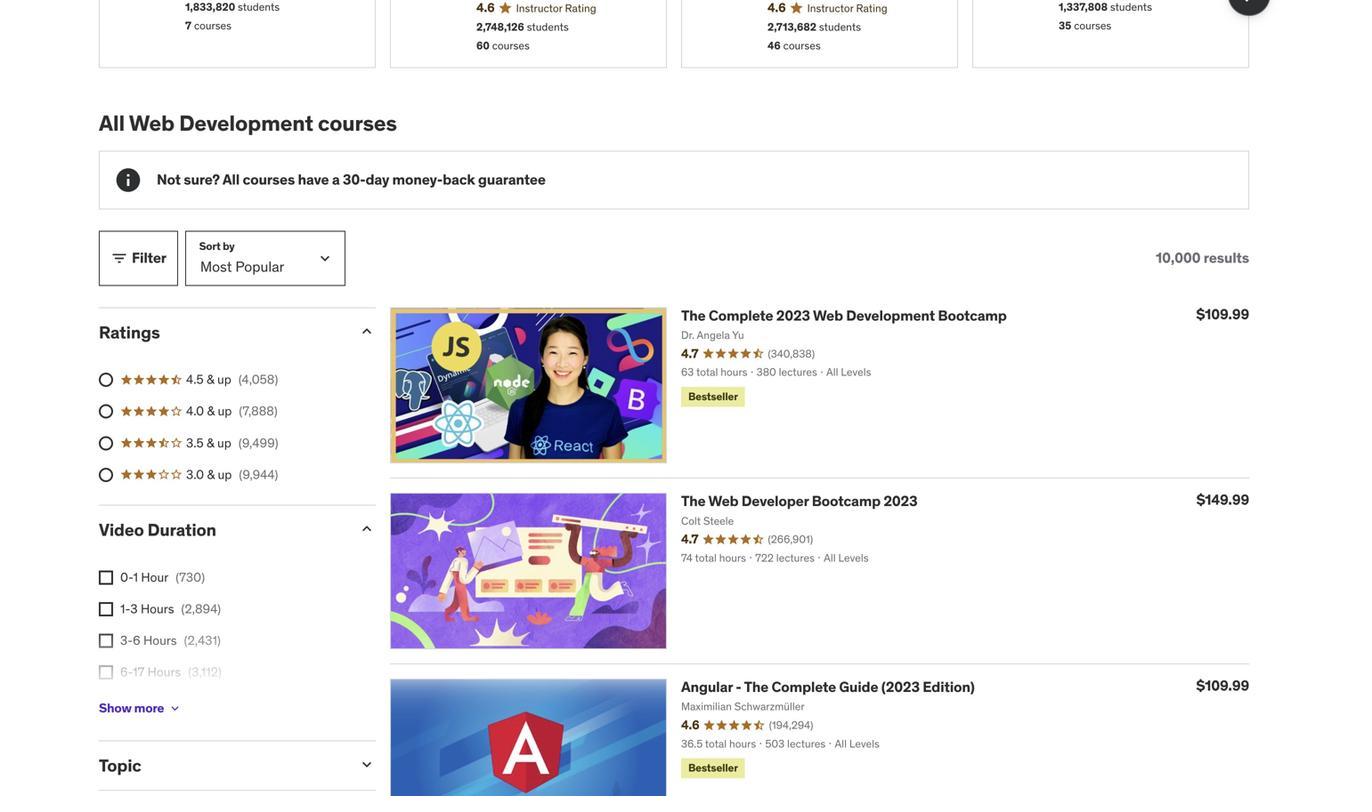 Task type: vqa. For each thing, say whether or not it's contained in the screenshot.
students corresponding to 2,748,126 students 60 courses
yes



Task type: describe. For each thing, give the bounding box(es) containing it.
& for 4.0
[[207, 404, 215, 420]]

1 vertical spatial complete
[[772, 678, 836, 697]]

2,713,682 students 46 courses
[[768, 20, 861, 52]]

the web developer bootcamp 2023 link
[[681, 493, 918, 511]]

carousel element
[[99, 0, 1271, 68]]

courses for 60
[[492, 39, 530, 52]]

xsmall image for 3-
[[99, 634, 113, 649]]

(730)
[[176, 570, 205, 586]]

ratings
[[99, 322, 160, 343]]

courses for all
[[243, 171, 295, 189]]

video duration button
[[99, 520, 344, 541]]

show more button
[[99, 691, 182, 727]]

0 vertical spatial 2023
[[776, 307, 810, 325]]

(2,894)
[[181, 601, 221, 617]]

students for 2,713,682 students 46 courses
[[819, 20, 861, 34]]

filter button
[[99, 231, 178, 286]]

1 horizontal spatial development
[[846, 307, 935, 325]]

(4,058)
[[239, 372, 278, 388]]

students for 1,337,808 students 35 courses
[[1110, 0, 1152, 14]]

xsmall image for 6-
[[99, 666, 113, 680]]

not sure? all courses have a 30-day money-back guarantee
[[157, 171, 546, 189]]

hours for 1-3 hours
[[141, 601, 174, 617]]

courses for 35
[[1074, 19, 1111, 32]]

up for 3.5 & up
[[217, 435, 231, 451]]

& for 3.0
[[207, 467, 215, 483]]

0-1 hour (730)
[[120, 570, 205, 586]]

web for development
[[129, 110, 174, 137]]

a
[[332, 171, 340, 189]]

1-3 hours (2,894)
[[120, 601, 221, 617]]

the for the web developer bootcamp 2023
[[681, 493, 706, 511]]

guide
[[839, 678, 878, 697]]

developer
[[742, 493, 809, 511]]

the for the complete 2023 web development bootcamp
[[681, 307, 706, 325]]

day
[[366, 171, 389, 189]]

4.0 & up (7,888)
[[186, 404, 278, 420]]

1 vertical spatial 2023
[[884, 493, 918, 511]]

topic
[[99, 755, 141, 777]]

angular - the complete guide (2023 edition) link
[[681, 678, 975, 697]]

hour
[[141, 570, 168, 586]]

courses for development
[[318, 110, 397, 137]]

10,000 results status
[[1156, 249, 1249, 267]]

show more
[[99, 701, 164, 717]]

hours for 6-17 hours
[[148, 665, 181, 681]]

4.0
[[186, 404, 204, 420]]

17+
[[120, 696, 140, 713]]

video duration
[[99, 520, 216, 541]]

(2,431)
[[184, 633, 221, 649]]

1 vertical spatial bootcamp
[[812, 493, 881, 511]]

(2023
[[881, 678, 920, 697]]

35
[[1059, 19, 1071, 32]]

4.5
[[186, 372, 204, 388]]

hours right 17+
[[143, 696, 176, 713]]

(9,944)
[[239, 467, 278, 483]]

filter
[[132, 249, 166, 267]]

instructor rating for 2,713,682 students 46 courses
[[807, 1, 887, 15]]

up for 3.0 & up
[[218, 467, 232, 483]]

up for 4.5 & up
[[217, 372, 231, 388]]

3.5
[[186, 435, 204, 451]]

2 vertical spatial the
[[744, 678, 769, 697]]

3.0 & up (9,944)
[[186, 467, 278, 483]]

rating for 2,713,682 students 46 courses
[[856, 1, 887, 15]]

rating for 2,748,126 students 60 courses
[[565, 1, 596, 15]]

students for 1,833,820 students 7 courses
[[238, 0, 280, 14]]

1 vertical spatial all
[[222, 171, 240, 189]]

& for 3.5
[[207, 435, 214, 451]]



Task type: locate. For each thing, give the bounding box(es) containing it.
courses inside the 1,337,808 students 35 courses
[[1074, 19, 1111, 32]]

1 horizontal spatial 2023
[[884, 493, 918, 511]]

1 instructor rating from the left
[[516, 1, 596, 15]]

xsmall image
[[99, 634, 113, 649], [99, 666, 113, 680]]

courses up 30-
[[318, 110, 397, 137]]

3.0
[[186, 467, 204, 483]]

0 horizontal spatial small image
[[110, 250, 128, 267]]

up right 3.0
[[218, 467, 232, 483]]

2 up from the top
[[218, 404, 232, 420]]

students for 2,748,126 students 60 courses
[[527, 20, 569, 34]]

2 instructor from the left
[[807, 1, 854, 15]]

(9,499)
[[239, 435, 278, 451]]

rating up 2,713,682 students 46 courses
[[856, 1, 887, 15]]

3 up from the top
[[217, 435, 231, 451]]

xsmall image for 0-
[[99, 571, 113, 585]]

students inside 2,748,126 students 60 courses
[[527, 20, 569, 34]]

& for 4.5
[[207, 372, 214, 388]]

1 horizontal spatial web
[[708, 493, 739, 511]]

students right 2,748,126
[[527, 20, 569, 34]]

instructor rating up 2,748,126 students 60 courses
[[516, 1, 596, 15]]

up for 4.0 & up
[[218, 404, 232, 420]]

back
[[443, 171, 475, 189]]

6-17 hours (3,112)
[[120, 665, 222, 681]]

ratings button
[[99, 322, 344, 343]]

2 & from the top
[[207, 404, 215, 420]]

3-
[[120, 633, 133, 649]]

1,833,820
[[185, 0, 235, 14]]

& right 3.0
[[207, 467, 215, 483]]

46
[[768, 39, 781, 52]]

next image
[[1235, 0, 1264, 9]]

courses down 1,833,820
[[194, 19, 232, 32]]

0 vertical spatial xsmall image
[[99, 634, 113, 649]]

& right 3.5
[[207, 435, 214, 451]]

1 vertical spatial small image
[[358, 756, 376, 774]]

instructor up 2,713,682 students 46 courses
[[807, 1, 854, 15]]

small image inside 'filter' button
[[110, 250, 128, 267]]

$109.99 for angular - the complete guide (2023 edition)
[[1196, 677, 1249, 695]]

-
[[736, 678, 741, 697]]

duration
[[148, 520, 216, 541]]

courses inside 2,748,126 students 60 courses
[[492, 39, 530, 52]]

0 vertical spatial xsmall image
[[99, 571, 113, 585]]

courses down '2,713,682'
[[783, 39, 821, 52]]

courses left have
[[243, 171, 295, 189]]

1 horizontal spatial instructor rating
[[807, 1, 887, 15]]

web for developer
[[708, 493, 739, 511]]

1,833,820 students 7 courses
[[185, 0, 280, 32]]

2 vertical spatial web
[[708, 493, 739, 511]]

not
[[157, 171, 181, 189]]

3
[[130, 601, 138, 617]]

more
[[134, 701, 164, 717]]

0 vertical spatial development
[[179, 110, 313, 137]]

courses inside the '1,833,820 students 7 courses'
[[194, 19, 232, 32]]

xsmall image left 6-
[[99, 666, 113, 680]]

students
[[238, 0, 280, 14], [1110, 0, 1152, 14], [527, 20, 569, 34], [819, 20, 861, 34]]

0 vertical spatial bootcamp
[[938, 307, 1007, 325]]

0-
[[120, 570, 133, 586]]

1 vertical spatial $109.99
[[1196, 677, 1249, 695]]

6-
[[120, 665, 133, 681]]

guarantee
[[478, 171, 546, 189]]

courses down 2,748,126
[[492, 39, 530, 52]]

1 vertical spatial development
[[846, 307, 935, 325]]

$149.99
[[1196, 491, 1249, 509]]

small image for topic
[[358, 756, 376, 774]]

4.5 & up (4,058)
[[186, 372, 278, 388]]

1 vertical spatial xsmall image
[[99, 603, 113, 617]]

3-6 hours (2,431)
[[120, 633, 221, 649]]

2023
[[776, 307, 810, 325], [884, 493, 918, 511]]

the web developer bootcamp 2023
[[681, 493, 918, 511]]

0 vertical spatial web
[[129, 110, 174, 137]]

6
[[133, 633, 140, 649]]

10,000 results
[[1156, 249, 1249, 267]]

courses
[[194, 19, 232, 32], [1074, 19, 1111, 32], [492, 39, 530, 52], [783, 39, 821, 52], [318, 110, 397, 137], [243, 171, 295, 189]]

0 horizontal spatial bootcamp
[[812, 493, 881, 511]]

students inside the '1,833,820 students 7 courses'
[[238, 0, 280, 14]]

instructor up 2,748,126 students 60 courses
[[516, 1, 562, 15]]

1,337,808
[[1059, 0, 1108, 14]]

3.5 & up (9,499)
[[186, 435, 278, 451]]

0 vertical spatial $109.99
[[1196, 305, 1249, 324]]

rating
[[565, 1, 596, 15], [856, 1, 887, 15]]

1 & from the top
[[207, 372, 214, 388]]

1,337,808 students 35 courses
[[1059, 0, 1152, 32]]

video
[[99, 520, 144, 541]]

instructor for 2,748,126
[[516, 1, 562, 15]]

instructor
[[516, 1, 562, 15], [807, 1, 854, 15]]

xsmall image for 1-
[[99, 603, 113, 617]]

30-
[[343, 171, 366, 189]]

hours right the 17
[[148, 665, 181, 681]]

0 vertical spatial small image
[[358, 520, 376, 538]]

0 horizontal spatial all
[[99, 110, 125, 137]]

instructor for 2,713,682
[[807, 1, 854, 15]]

1 horizontal spatial all
[[222, 171, 240, 189]]

sure?
[[184, 171, 220, 189]]

1 vertical spatial web
[[813, 307, 843, 325]]

small image for video duration
[[358, 520, 376, 538]]

0 horizontal spatial rating
[[565, 1, 596, 15]]

small image
[[110, 250, 128, 267], [358, 323, 376, 340]]

complete
[[709, 307, 773, 325], [772, 678, 836, 697]]

1 $109.99 from the top
[[1196, 305, 1249, 324]]

students inside the 1,337,808 students 35 courses
[[1110, 0, 1152, 14]]

$109.99 for the complete 2023 web development bootcamp
[[1196, 305, 1249, 324]]

up right 3.5
[[217, 435, 231, 451]]

courses for 7
[[194, 19, 232, 32]]

0 vertical spatial small image
[[110, 250, 128, 267]]

hours
[[141, 601, 174, 617], [143, 633, 177, 649], [148, 665, 181, 681], [143, 696, 176, 713]]

1 vertical spatial the
[[681, 493, 706, 511]]

1 xsmall image from the top
[[99, 634, 113, 649]]

0 horizontal spatial 2023
[[776, 307, 810, 325]]

xsmall image
[[99, 571, 113, 585], [99, 603, 113, 617], [168, 702, 182, 716]]

2 small image from the top
[[358, 756, 376, 774]]

0 vertical spatial all
[[99, 110, 125, 137]]

rating up 2,748,126 students 60 courses
[[565, 1, 596, 15]]

students right '2,713,682'
[[819, 20, 861, 34]]

(7,888)
[[239, 404, 278, 420]]

the complete 2023 web development bootcamp link
[[681, 307, 1007, 325]]

hours right 6
[[143, 633, 177, 649]]

1-
[[120, 601, 130, 617]]

show
[[99, 701, 132, 717]]

results
[[1204, 249, 1249, 267]]

xsmall image inside "show more" button
[[168, 702, 182, 716]]

xsmall image left 1- on the bottom left
[[99, 603, 113, 617]]

courses down "1,337,808"
[[1074, 19, 1111, 32]]

0 horizontal spatial web
[[129, 110, 174, 137]]

0 horizontal spatial development
[[179, 110, 313, 137]]

development
[[179, 110, 313, 137], [846, 307, 935, 325]]

1 vertical spatial small image
[[358, 323, 376, 340]]

topic button
[[99, 755, 344, 777]]

students right "1,337,808"
[[1110, 0, 1152, 14]]

xsmall image left "0-"
[[99, 571, 113, 585]]

have
[[298, 171, 329, 189]]

2 xsmall image from the top
[[99, 666, 113, 680]]

2,713,682
[[768, 20, 817, 34]]

web
[[129, 110, 174, 137], [813, 307, 843, 325], [708, 493, 739, 511]]

1 horizontal spatial bootcamp
[[938, 307, 1007, 325]]

1 horizontal spatial instructor
[[807, 1, 854, 15]]

up right 4.5
[[217, 372, 231, 388]]

7
[[185, 19, 191, 32]]

1 vertical spatial xsmall image
[[99, 666, 113, 680]]

17+ hours
[[120, 696, 176, 713]]

xsmall image right more
[[168, 702, 182, 716]]

up
[[217, 372, 231, 388], [218, 404, 232, 420], [217, 435, 231, 451], [218, 467, 232, 483]]

courses inside 2,713,682 students 46 courses
[[783, 39, 821, 52]]

the complete 2023 web development bootcamp
[[681, 307, 1007, 325]]

instructor rating up 2,713,682 students 46 courses
[[807, 1, 887, 15]]

2,748,126 students 60 courses
[[476, 20, 569, 52]]

students right 1,833,820
[[238, 0, 280, 14]]

2,748,126
[[476, 20, 524, 34]]

17
[[133, 665, 144, 681]]

1 horizontal spatial small image
[[358, 323, 376, 340]]

the
[[681, 307, 706, 325], [681, 493, 706, 511], [744, 678, 769, 697]]

xsmall image left 3-
[[99, 634, 113, 649]]

& right 4.0 at bottom
[[207, 404, 215, 420]]

(3,112)
[[188, 665, 222, 681]]

instructor rating
[[516, 1, 596, 15], [807, 1, 887, 15]]

up right 4.0 at bottom
[[218, 404, 232, 420]]

4 & from the top
[[207, 467, 215, 483]]

$109.99
[[1196, 305, 1249, 324], [1196, 677, 1249, 695]]

& right 4.5
[[207, 372, 214, 388]]

4 up from the top
[[218, 467, 232, 483]]

2 rating from the left
[[856, 1, 887, 15]]

0 vertical spatial complete
[[709, 307, 773, 325]]

hours for 3-6 hours
[[143, 633, 177, 649]]

money-
[[392, 171, 443, 189]]

angular - the complete guide (2023 edition)
[[681, 678, 975, 697]]

60
[[476, 39, 490, 52]]

&
[[207, 372, 214, 388], [207, 404, 215, 420], [207, 435, 214, 451], [207, 467, 215, 483]]

0 horizontal spatial instructor rating
[[516, 1, 596, 15]]

10,000
[[1156, 249, 1201, 267]]

edition)
[[923, 678, 975, 697]]

1
[[133, 570, 138, 586]]

1 rating from the left
[[565, 1, 596, 15]]

small image
[[358, 520, 376, 538], [358, 756, 376, 774]]

courses for 46
[[783, 39, 821, 52]]

1 horizontal spatial rating
[[856, 1, 887, 15]]

3 & from the top
[[207, 435, 214, 451]]

instructor rating for 2,748,126 students 60 courses
[[516, 1, 596, 15]]

2 instructor rating from the left
[[807, 1, 887, 15]]

0 horizontal spatial instructor
[[516, 1, 562, 15]]

1 small image from the top
[[358, 520, 376, 538]]

2 horizontal spatial web
[[813, 307, 843, 325]]

0 vertical spatial the
[[681, 307, 706, 325]]

2 $109.99 from the top
[[1196, 677, 1249, 695]]

all web development courses
[[99, 110, 397, 137]]

angular
[[681, 678, 733, 697]]

bootcamp
[[938, 307, 1007, 325], [812, 493, 881, 511]]

all
[[99, 110, 125, 137], [222, 171, 240, 189]]

2 vertical spatial xsmall image
[[168, 702, 182, 716]]

1 instructor from the left
[[516, 1, 562, 15]]

students inside 2,713,682 students 46 courses
[[819, 20, 861, 34]]

1 up from the top
[[217, 372, 231, 388]]

hours right 3
[[141, 601, 174, 617]]



